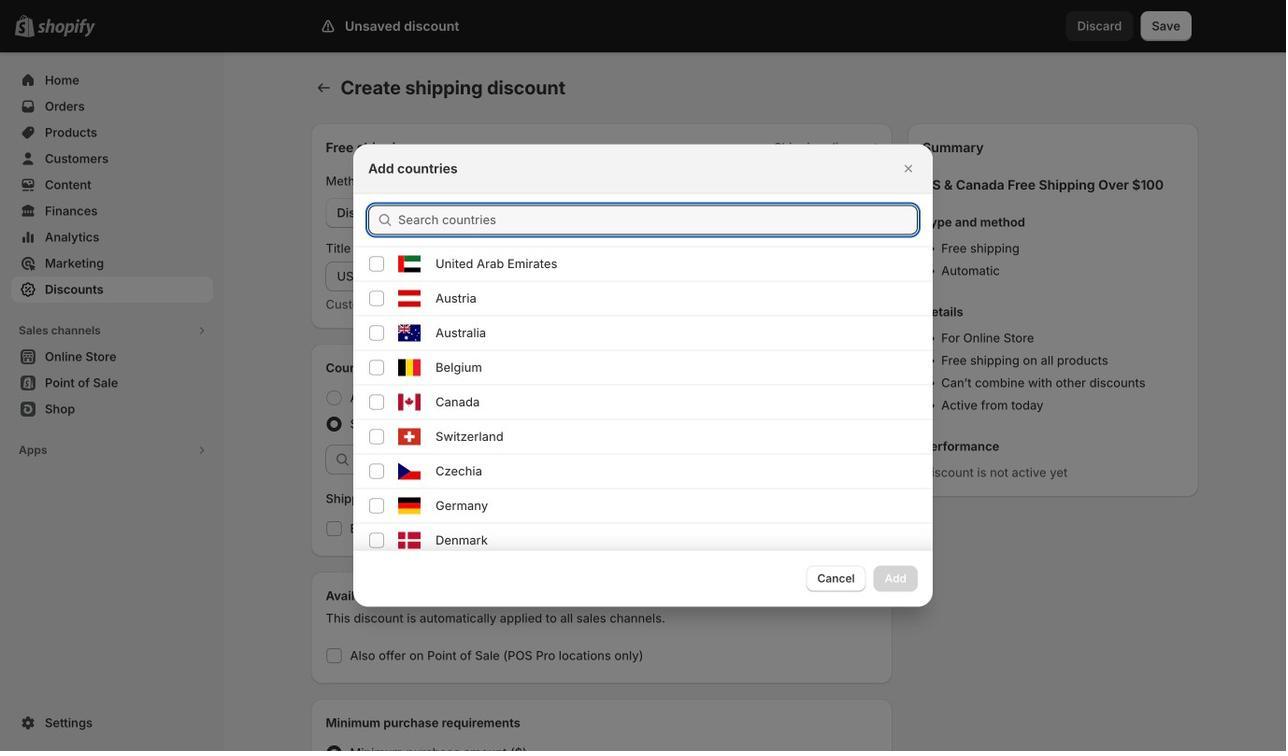 Task type: locate. For each thing, give the bounding box(es) containing it.
dialog
[[0, 144, 1287, 752]]

shopify image
[[37, 18, 95, 37]]



Task type: vqa. For each thing, say whether or not it's contained in the screenshot.
Search collections text box
no



Task type: describe. For each thing, give the bounding box(es) containing it.
Search countries text field
[[398, 205, 918, 235]]



